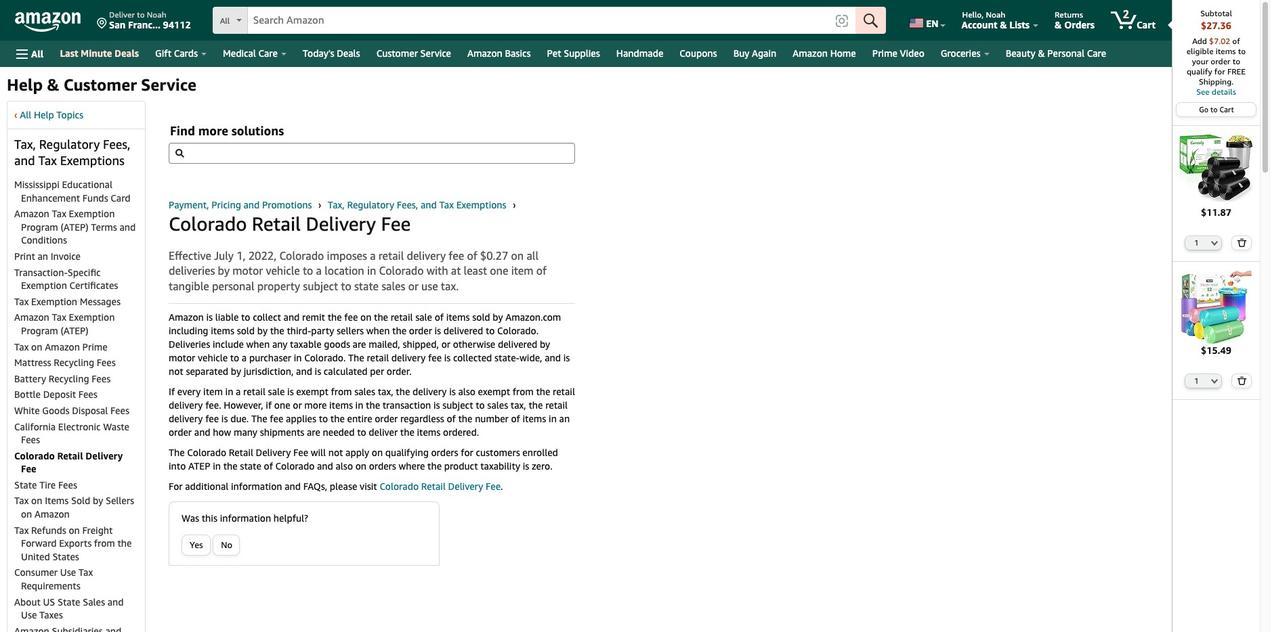 Task type: locate. For each thing, give the bounding box(es) containing it.
& left orders
[[1055, 19, 1062, 30]]

1 horizontal spatial also
[[458, 386, 476, 398]]

recycling up battery recycling fees link on the left
[[54, 357, 94, 369]]

delivery inside effective july 1, 2022, colorado imposes a retail delivery fee of $0.27 on all deliveries          by motor vehicle to a location in colorado with at least one item of tangible personal          property subject to state sales or use tax.
[[407, 249, 446, 263]]

regulatory down topics
[[39, 137, 100, 152]]

invoice
[[51, 251, 81, 262]]

prime left video
[[873, 47, 898, 59]]

pet supplies
[[547, 47, 600, 59]]

1 vertical spatial help
[[34, 109, 54, 121]]

amazon.com
[[506, 312, 561, 323]]

&
[[1000, 19, 1008, 30], [1055, 19, 1062, 30], [1039, 47, 1046, 59], [47, 75, 59, 94]]

to
[[137, 9, 145, 20], [1239, 46, 1246, 56], [1233, 56, 1241, 66], [1211, 105, 1218, 114], [303, 265, 313, 278], [341, 280, 352, 293], [241, 312, 250, 323], [486, 325, 495, 337], [230, 353, 239, 364], [476, 400, 485, 411], [319, 414, 328, 425], [357, 427, 366, 439]]

liable
[[215, 312, 239, 323]]

1 for $15.49
[[1195, 377, 1199, 386]]

0 vertical spatial state
[[354, 280, 379, 293]]

1 horizontal spatial are
[[353, 339, 366, 351]]

conditions
[[21, 235, 67, 246]]

0 horizontal spatial motor
[[169, 353, 195, 364]]

1 vertical spatial or
[[442, 339, 451, 351]]

service left amazon basics
[[421, 47, 451, 59]]

colorado retail delivery fee article
[[169, 212, 575, 494]]

fees
[[97, 357, 116, 369], [92, 373, 111, 385], [78, 389, 97, 401], [110, 405, 129, 417], [21, 434, 40, 446], [58, 480, 77, 491]]

1 horizontal spatial cart
[[1220, 105, 1235, 114]]

one
[[490, 265, 509, 278], [274, 400, 290, 411]]

is left the 'calculated'
[[315, 366, 321, 378]]

care right personal
[[1088, 47, 1107, 59]]

1 vertical spatial exemptions
[[457, 199, 507, 211]]

1 horizontal spatial care
[[1088, 47, 1107, 59]]

0 vertical spatial fees,
[[103, 137, 131, 152]]

amazon left home
[[793, 47, 828, 59]]

atep
[[188, 461, 210, 472]]

0 vertical spatial delete image
[[1238, 238, 1247, 247]]

1 vertical spatial customer
[[63, 75, 137, 94]]

location
[[325, 265, 364, 278]]

0 horizontal spatial regulatory
[[39, 137, 100, 152]]

0 horizontal spatial are
[[307, 427, 320, 439]]

1 vertical spatial tax,
[[511, 400, 526, 411]]

0 vertical spatial tax,
[[378, 386, 394, 398]]

for left the free
[[1215, 66, 1226, 77]]

video
[[900, 47, 925, 59]]

1 horizontal spatial an
[[559, 414, 570, 425]]

prime video
[[873, 47, 925, 59]]

ordered.
[[443, 427, 479, 439]]

sale inside amazon is liable to collect and remit the fee on the retail sale of items sold by          amazon.com including items sold by the third-party sellers when the order is delivered          to colorado. deliveries include when any taxable goods are mailed, shipped, or otherwise          delivered by motor vehicle to a purchaser in colorado. the retail delivery fee is          collected state-wide, and is not separated by jurisdiction, and is calculated per          order.
[[416, 312, 432, 323]]

by inside effective july 1, 2022, colorado imposes a retail delivery fee of $0.27 on all deliveries          by motor vehicle to a location in colorado with at least one item of tangible personal          property subject to state sales or use tax.
[[218, 265, 230, 278]]

on inside amazon is liable to collect and remit the fee on the retail sale of items sold by          amazon.com including items sold by the third-party sellers when the order is delivered          to colorado. deliveries include when any taxable goods are mailed, shipped, or otherwise          delivered by motor vehicle to a purchaser in colorado. the retail delivery fee is          collected state-wide, and is not separated by jurisdiction, and is calculated per          order.
[[361, 312, 372, 323]]

and inside tax, regulatory fees, and tax exemptions
[[14, 153, 35, 168]]

when up mailed,
[[367, 325, 390, 337]]

1 horizontal spatial more
[[304, 400, 327, 411]]

print an invoice link
[[14, 251, 81, 262]]

1 horizontal spatial ›
[[513, 199, 516, 211]]

state-
[[495, 353, 520, 364]]

from down wide,
[[513, 386, 534, 398]]

0 horizontal spatial orders
[[369, 461, 396, 472]]

0 horizontal spatial customer
[[63, 75, 137, 94]]

from down the 'calculated'
[[331, 386, 352, 398]]

sale
[[416, 312, 432, 323], [268, 386, 285, 398]]

0 vertical spatial information
[[231, 481, 282, 493]]

party
[[311, 325, 334, 337]]

and left how
[[194, 427, 211, 439]]

sale inside if every item in a retail sale is exempt from sales tax, the delivery is also exempt          from the retail delivery fee. however, if one or more items in the transaction is          subject to sales tax, the retail delivery fee is due. the fee applies to the entire          order regardless of the number of items in an order and how many shipments are needed          to deliver the items ordered.
[[268, 386, 285, 398]]

0 horizontal spatial item
[[203, 386, 223, 398]]

noah right the deliver
[[147, 9, 167, 20]]

tax inside tax, regulatory fees, and tax exemptions
[[38, 153, 57, 168]]

fee inside the colorado retail delivery fee will not apply on qualifying orders for customers          enrolled into atep in the state of colorado and also on orders where the product taxability          is zero.
[[293, 447, 308, 459]]

by right sold
[[93, 496, 103, 507]]

subject for is
[[443, 400, 473, 411]]

tax down state tire fees link
[[14, 496, 29, 507]]

0 horizontal spatial subject
[[303, 280, 338, 293]]

or left use on the top
[[408, 280, 419, 293]]

in down the taxable
[[294, 353, 302, 364]]

of right $7.02
[[1233, 36, 1241, 46]]

orders
[[431, 447, 459, 459], [369, 461, 396, 472]]

dropdown image
[[1212, 240, 1219, 246]]

0 vertical spatial or
[[408, 280, 419, 293]]

by inside mississippi educational enhancement funds card amazon tax exemption program (atep) terms and conditions print an invoice transaction-specific exemption certificates tax exemption messages amazon tax exemption program (atep) tax on amazon prime mattress recycling fees battery recycling fees bottle deposit fees white goods disposal fees california electronic waste fees colorado retail delivery fee state tire fees tax on items sold by sellers on amazon tax refunds on freight forward exports from the united states consumer use tax requirements about us state sales and use taxes
[[93, 496, 103, 507]]

1 horizontal spatial customer
[[377, 47, 418, 59]]

delete image
[[1238, 238, 1247, 247], [1238, 377, 1247, 386]]

0 vertical spatial service
[[421, 47, 451, 59]]

of eligible items to your order to qualify for free shipping.
[[1187, 36, 1246, 87]]

1 vertical spatial all
[[31, 48, 44, 59]]

by down the july
[[218, 265, 230, 278]]

tax up the mississippi
[[38, 153, 57, 168]]

sale up if
[[268, 386, 285, 398]]

2 vertical spatial the
[[169, 447, 185, 459]]

1 horizontal spatial fees,
[[397, 199, 418, 211]]

1 horizontal spatial prime
[[873, 47, 898, 59]]

state down 'location'
[[354, 280, 379, 293]]

order
[[1211, 56, 1231, 66], [409, 325, 432, 337], [375, 414, 398, 425], [169, 427, 192, 439]]

1 vertical spatial the
[[251, 414, 267, 425]]

customer down the last minute deals link
[[63, 75, 137, 94]]

today's deals link
[[295, 44, 368, 63]]

medical
[[223, 47, 256, 59]]

0 vertical spatial when
[[367, 325, 390, 337]]

an
[[38, 251, 48, 262], [559, 414, 570, 425]]

coupons
[[680, 47, 717, 59]]

are inside amazon is liable to collect and remit the fee on the retail sale of items sold by          amazon.com including items sold by the third-party sellers when the order is delivered          to colorado. deliveries include when any taxable goods are mailed, shipped, or otherwise          delivered by motor vehicle to a purchaser in colorado. the retail delivery fee is          collected state-wide, and is not separated by jurisdiction, and is calculated per          order.
[[353, 339, 366, 351]]

1 horizontal spatial when
[[367, 325, 390, 337]]

1 vertical spatial also
[[336, 461, 353, 472]]

1 horizontal spatial sales
[[382, 280, 406, 293]]

& for beauty
[[1039, 47, 1046, 59]]

also inside the colorado retail delivery fee will not apply on qualifying orders for customers          enrolled into atep in the state of colorado and also on orders where the product taxability          is zero.
[[336, 461, 353, 472]]

& inside 'returns & orders'
[[1055, 19, 1062, 30]]

2 exempt from the left
[[478, 386, 510, 398]]

exemptions inside tax, regulatory fees, and tax exemptions
[[60, 153, 125, 168]]

search image
[[176, 149, 184, 158]]

amazon inside amazon is liable to collect and remit the fee on the retail sale of items sold by          amazon.com including items sold by the third-party sellers when the order is delivered          to colorado. deliveries include when any taxable goods are mailed, shipped, or otherwise          delivered by motor vehicle to a purchaser in colorado. the retail delivery fee is          collected state-wide, and is not separated by jurisdiction, and is calculated per          order.
[[169, 312, 204, 323]]

a down include
[[242, 353, 247, 364]]

1 horizontal spatial for
[[1215, 66, 1226, 77]]

a inside amazon is liable to collect and remit the fee on the retail sale of items sold by          amazon.com including items sold by the third-party sellers when the order is delivered          to colorado. deliveries include when any taxable goods are mailed, shipped, or otherwise          delivered by motor vehicle to a purchaser in colorado. the retail delivery fee is          collected state-wide, and is not separated by jurisdiction, and is calculated per          order.
[[242, 353, 247, 364]]

Search Amazon text field
[[248, 7, 829, 33]]

$11.87
[[1202, 206, 1232, 218]]

the up the 'calculated'
[[348, 353, 364, 364]]

use down about
[[21, 610, 37, 622]]

2 delete image from the top
[[1238, 377, 1247, 386]]

0 vertical spatial delivered
[[444, 325, 483, 337]]

by up wide,
[[540, 339, 550, 351]]

delivery inside the colorado retail delivery fee will not apply on qualifying orders for customers          enrolled into atep in the state of colorado and also on orders where the product taxability          is zero.
[[256, 447, 291, 459]]

0 horizontal spatial ›
[[318, 199, 322, 211]]

enrolled
[[523, 447, 558, 459]]

noah
[[147, 9, 167, 20], [986, 9, 1006, 20]]

items up entire
[[329, 400, 353, 411]]

orders up product
[[431, 447, 459, 459]]

groceries
[[941, 47, 981, 59]]

2 1 from the top
[[1195, 377, 1199, 386]]

0 horizontal spatial noah
[[147, 9, 167, 20]]

1 vertical spatial cart
[[1220, 105, 1235, 114]]

customer service
[[377, 47, 451, 59]]

tax, inside tax, regulatory fees, and tax exemptions
[[14, 137, 36, 152]]

0 vertical spatial colorado.
[[497, 325, 539, 337]]

state inside the colorado retail delivery fee will not apply on qualifying orders for customers          enrolled into atep in the state of colorado and also on orders where the product taxability          is zero.
[[240, 461, 262, 472]]

also down the collected on the bottom of page
[[458, 386, 476, 398]]

are inside if every item in a retail sale is exempt from sales tax, the delivery is also exempt          from the retail delivery fee. however, if one or more items in the transaction is          subject to sales tax, the retail delivery fee is due. the fee applies to the entire          order regardless of the number of items in an order and how many shipments are needed          to deliver the items ordered.
[[307, 427, 320, 439]]

1 vertical spatial item
[[203, 386, 223, 398]]

on up sellers
[[361, 312, 372, 323]]

fee left will
[[293, 447, 308, 459]]

0 vertical spatial also
[[458, 386, 476, 398]]

exempt
[[296, 386, 329, 398], [478, 386, 510, 398]]

is left "zero."
[[523, 461, 530, 472]]

consumer
[[14, 568, 58, 579]]

amazon left basics
[[468, 47, 503, 59]]

0 horizontal spatial exemptions
[[60, 153, 125, 168]]

prime up mattress recycling fees link
[[82, 341, 108, 353]]

not
[[169, 366, 183, 378], [328, 447, 343, 459]]

will
[[311, 447, 326, 459]]

motor down 1,
[[233, 265, 263, 278]]

1 horizontal spatial exempt
[[478, 386, 510, 398]]

cart
[[1137, 19, 1156, 30], [1220, 105, 1235, 114]]

1 vertical spatial vehicle
[[198, 353, 228, 364]]

& inside beauty & personal care 'link'
[[1039, 47, 1046, 59]]

subject inside effective july 1, 2022, colorado imposes a retail delivery fee of $0.27 on all deliveries          by motor vehicle to a location in colorado with at least one item of tangible personal          property subject to state sales or use tax.
[[303, 280, 338, 293]]

due.
[[231, 414, 249, 425]]

1 noah from the left
[[147, 9, 167, 20]]

subject inside if every item in a retail sale is exempt from sales tax, the delivery is also exempt          from the retail delivery fee. however, if one or more items in the transaction is          subject to sales tax, the retail delivery fee is due. the fee applies to the entire          order regardless of the number of items in an order and how many shipments are needed          to deliver the items ordered.
[[443, 400, 473, 411]]

is up shipped,
[[435, 325, 441, 337]]

visit
[[360, 481, 377, 493]]

also
[[458, 386, 476, 398], [336, 461, 353, 472]]

account & lists
[[962, 19, 1030, 30]]

items inside of eligible items to your order to qualify for free shipping.
[[1216, 46, 1237, 56]]

0 horizontal spatial vehicle
[[198, 353, 228, 364]]

also inside if every item in a retail sale is exempt from sales tax, the delivery is also exempt          from the retail delivery fee. however, if one or more items in the transaction is          subject to sales tax, the retail delivery fee is due. the fee applies to the entire          order regardless of the number of items in an order and how many shipments are needed          to deliver the items ordered.
[[458, 386, 476, 398]]

& for returns
[[1055, 19, 1062, 30]]

1 horizontal spatial motor
[[233, 265, 263, 278]]

(atep) up tax on amazon prime "link"
[[61, 325, 89, 337]]

0 horizontal spatial sales
[[355, 386, 375, 398]]

0 horizontal spatial one
[[274, 400, 290, 411]]

1 vertical spatial state
[[240, 461, 262, 472]]

information up no
[[220, 513, 271, 525]]

from down the freight
[[94, 538, 115, 550]]

a up however,
[[236, 386, 241, 398]]

see
[[1197, 87, 1210, 97]]

to inside deliver to noah san franc... 94112‌
[[137, 9, 145, 20]]

zero.
[[532, 461, 553, 472]]

Yes submit
[[182, 536, 210, 556]]

us
[[43, 597, 55, 608]]

1 horizontal spatial one
[[490, 265, 509, 278]]

1 vertical spatial motor
[[169, 353, 195, 364]]

1 vertical spatial (atep)
[[61, 325, 89, 337]]

consumer use tax requirements link
[[14, 568, 93, 592]]

sold up otherwise
[[473, 312, 490, 323]]

more right find
[[198, 123, 228, 138]]

entire
[[347, 414, 372, 425]]

topics
[[56, 109, 83, 121]]

fee inside effective july 1, 2022, colorado imposes a retail delivery fee of $0.27 on all deliveries          by motor vehicle to a location in colorado with at least one item of tangible personal          property subject to state sales or use tax.
[[449, 249, 464, 263]]

basics
[[505, 47, 531, 59]]

goods
[[42, 405, 69, 417]]

include
[[213, 339, 244, 351]]

1 horizontal spatial sale
[[416, 312, 432, 323]]

0 vertical spatial help
[[7, 75, 43, 94]]

state left tire
[[14, 480, 37, 491]]

about
[[14, 597, 41, 608]]

1 vertical spatial are
[[307, 427, 320, 439]]

motor down deliveries
[[169, 353, 195, 364]]

find more solutions
[[170, 123, 284, 138]]

& for account
[[1000, 19, 1008, 30]]

details
[[1212, 87, 1237, 97]]

2 (atep) from the top
[[61, 325, 89, 337]]

not right will
[[328, 447, 343, 459]]

deliver
[[369, 427, 398, 439]]

number
[[475, 414, 509, 425]]

1 horizontal spatial vehicle
[[266, 265, 300, 278]]

0 vertical spatial exemptions
[[60, 153, 125, 168]]

disposal
[[72, 405, 108, 417]]

1 delete image from the top
[[1238, 238, 1247, 247]]

0 vertical spatial use
[[60, 568, 76, 579]]

amazon up mattress recycling fees link
[[45, 341, 80, 353]]

1 horizontal spatial the
[[251, 414, 267, 425]]

one inside effective july 1, 2022, colorado imposes a retail delivery fee of $0.27 on all deliveries          by motor vehicle to a location in colorado with at least one item of tangible personal          property subject to state sales or use tax.
[[490, 265, 509, 278]]

0 horizontal spatial delivered
[[444, 325, 483, 337]]

on
[[511, 249, 524, 263], [361, 312, 372, 323], [31, 341, 42, 353], [372, 447, 383, 459], [356, 461, 367, 472], [31, 496, 42, 507], [21, 509, 32, 521], [69, 525, 80, 537]]

0 vertical spatial item
[[511, 265, 534, 278]]

1 horizontal spatial deals
[[337, 47, 360, 59]]

0 vertical spatial 1
[[1195, 238, 1199, 247]]

minute
[[81, 47, 112, 59]]

of up ordered.
[[447, 414, 456, 425]]

help down all "button" at the top left
[[7, 75, 43, 94]]

the colorado retail delivery fee will not apply on qualifying orders for customers          enrolled into atep in the state of colorado and also on orders where the product taxability          is zero.
[[169, 447, 558, 472]]

for
[[169, 481, 183, 493]]

transaction-specific exemption certificates link
[[14, 267, 118, 292]]

service down the 'gift' at the left
[[141, 75, 196, 94]]

white
[[14, 405, 40, 417]]

where
[[399, 461, 425, 472]]

1 vertical spatial subject
[[443, 400, 473, 411]]

1 vertical spatial regulatory
[[347, 199, 395, 211]]

not inside the colorado retail delivery fee will not apply on qualifying orders for customers          enrolled into atep in the state of colorado and also on orders where the product taxability          is zero.
[[328, 447, 343, 459]]

delivery
[[407, 249, 446, 263], [392, 353, 426, 364], [413, 386, 447, 398], [169, 400, 203, 411], [169, 414, 203, 425]]

2 care from the left
[[1088, 47, 1107, 59]]

1 horizontal spatial delivered
[[498, 339, 538, 351]]

state tire fees link
[[14, 480, 77, 491]]

deals
[[115, 47, 139, 59], [337, 47, 360, 59]]

of inside of eligible items to your order to qualify for free shipping.
[[1233, 36, 1241, 46]]

all button
[[10, 41, 50, 67]]

‹ all help topics
[[14, 109, 83, 121]]

on up exports
[[69, 525, 80, 537]]

0 horizontal spatial also
[[336, 461, 353, 472]]

are down applies
[[307, 427, 320, 439]]

also down apply
[[336, 461, 353, 472]]

1 horizontal spatial use
[[60, 568, 76, 579]]

bottle
[[14, 389, 41, 401]]

of
[[1233, 36, 1241, 46], [467, 249, 478, 263], [537, 265, 547, 278], [435, 312, 444, 323], [447, 414, 456, 425], [511, 414, 520, 425], [264, 461, 273, 472]]

orders up visit at the left
[[369, 461, 396, 472]]

tax,
[[378, 386, 394, 398], [511, 400, 526, 411]]

vehicle up separated
[[198, 353, 228, 364]]

last
[[60, 47, 78, 59]]

and up the with
[[421, 199, 437, 211]]

retail
[[379, 249, 404, 263], [391, 312, 413, 323], [367, 353, 389, 364], [243, 386, 266, 398], [553, 386, 575, 398], [546, 400, 568, 411]]

1 › from the left
[[318, 199, 322, 211]]

2 horizontal spatial from
[[513, 386, 534, 398]]

1 care from the left
[[259, 47, 278, 59]]

1 vertical spatial not
[[328, 447, 343, 459]]

colorado inside mississippi educational enhancement funds card amazon tax exemption program (atep) terms and conditions print an invoice transaction-specific exemption certificates tax exemption messages amazon tax exemption program (atep) tax on amazon prime mattress recycling fees battery recycling fees bottle deposit fees white goods disposal fees california electronic waste fees colorado retail delivery fee state tire fees tax on items sold by sellers on amazon tax refunds on freight forward exports from the united states consumer use tax requirements about us state sales and use taxes
[[14, 450, 55, 462]]

one inside if every item in a retail sale is exempt from sales tax, the delivery is also exempt          from the retail delivery fee. however, if one or more items in the transaction is          subject to sales tax, the retail delivery fee is due. the fee applies to the entire          order regardless of the number of items in an order and how many shipments are needed          to deliver the items ordered.
[[274, 400, 290, 411]]

information inside colorado retail delivery fee article
[[231, 481, 282, 493]]

1 horizontal spatial subject
[[443, 400, 473, 411]]

0 horizontal spatial state
[[14, 480, 37, 491]]

1 vertical spatial use
[[21, 610, 37, 622]]

the inside the colorado retail delivery fee will not apply on qualifying orders for customers          enrolled into atep in the state of colorado and also on orders where the product taxability          is zero.
[[169, 447, 185, 459]]

eligible
[[1187, 46, 1214, 56]]

0 horizontal spatial use
[[21, 610, 37, 622]]

1 vertical spatial prime
[[82, 341, 108, 353]]

in inside effective july 1, 2022, colorado imposes a retail delivery fee of $0.27 on all deliveries          by motor vehicle to a location in colorado with at least one item of tangible personal          property subject to state sales or use tax.
[[367, 265, 376, 278]]

2 deals from the left
[[337, 47, 360, 59]]

0 vertical spatial prime
[[873, 47, 898, 59]]

0 horizontal spatial sale
[[268, 386, 285, 398]]

vehicle up property
[[266, 265, 300, 278]]

0 vertical spatial an
[[38, 251, 48, 262]]

1 horizontal spatial noah
[[986, 9, 1006, 20]]

retail down many
[[229, 447, 253, 459]]

messages
[[80, 296, 121, 308]]

recycling down mattress recycling fees link
[[49, 373, 89, 385]]

amazon down items
[[35, 509, 70, 521]]

2 vertical spatial sales
[[488, 400, 508, 411]]

shipments
[[260, 427, 305, 439]]

deals down san
[[115, 47, 139, 59]]

1 horizontal spatial item
[[511, 265, 534, 278]]

dropdown image
[[1212, 379, 1219, 384]]

customer right today's deals
[[377, 47, 418, 59]]

amazon tax exemption program (atep) link
[[14, 312, 115, 337]]

sales left use on the top
[[382, 280, 406, 293]]

medical care link
[[215, 44, 295, 63]]

& for help
[[47, 75, 59, 94]]

1 vertical spatial recycling
[[49, 373, 89, 385]]

1 1 from the top
[[1195, 238, 1199, 247]]

subject
[[303, 280, 338, 293], [443, 400, 473, 411]]

state down many
[[240, 461, 262, 472]]

0 vertical spatial (atep)
[[61, 221, 89, 233]]

0 vertical spatial program
[[21, 221, 58, 233]]

order up shipped,
[[409, 325, 432, 337]]

payment,
[[169, 199, 209, 211]]

& inside help & customer service link
[[47, 75, 59, 94]]

and inside if every item in a retail sale is exempt from sales tax, the delivery is also exempt          from the retail delivery fee. however, if one or more items in the transaction is          subject to sales tax, the retail delivery fee is due. the fee applies to the entire          order regardless of the number of items in an order and how many shipments are needed          to deliver the items ordered.
[[194, 427, 211, 439]]

by
[[218, 265, 230, 278], [493, 312, 503, 323], [257, 325, 268, 337], [540, 339, 550, 351], [231, 366, 241, 378], [93, 496, 103, 507]]

the
[[348, 353, 364, 364], [251, 414, 267, 425], [169, 447, 185, 459]]

and right 'sales'
[[108, 597, 124, 608]]

cards
[[174, 47, 198, 59]]

0 vertical spatial are
[[353, 339, 366, 351]]

fees, down find more solutions search field
[[397, 199, 418, 211]]

None submit
[[856, 7, 887, 34], [1233, 236, 1251, 250], [1233, 375, 1251, 389], [856, 7, 887, 34], [1233, 236, 1251, 250], [1233, 375, 1251, 389]]

customer
[[377, 47, 418, 59], [63, 75, 137, 94]]

1 vertical spatial colorado.
[[304, 353, 346, 364]]

item up fee. at the left of page
[[203, 386, 223, 398]]

exemptions up educational
[[60, 153, 125, 168]]

tax up the 'mattress'
[[14, 341, 29, 353]]

1 vertical spatial delete image
[[1238, 377, 1247, 386]]

amazon tax exemption program (atep) terms and conditions link
[[14, 208, 136, 246]]

all inside "button"
[[31, 48, 44, 59]]

& up all help topics 'link'
[[47, 75, 59, 94]]

not up "if" in the bottom left of the page
[[169, 366, 183, 378]]

or up applies
[[293, 400, 302, 411]]

colorado retail delivery fee
[[169, 213, 411, 235]]



Task type: vqa. For each thing, say whether or not it's contained in the screenshot.
first Noah from left
yes



Task type: describe. For each thing, give the bounding box(es) containing it.
fee down taxability at the left bottom of page
[[486, 481, 501, 493]]

order up deliver
[[375, 414, 398, 425]]

is up regardless
[[434, 400, 440, 411]]

to left 'location'
[[303, 265, 313, 278]]

sold
[[71, 496, 90, 507]]

0 horizontal spatial cart
[[1137, 19, 1156, 30]]

to up needed
[[319, 414, 328, 425]]

All search field
[[213, 7, 887, 35]]

items up enrolled
[[523, 414, 547, 425]]

to right go
[[1211, 105, 1218, 114]]

$0.27
[[480, 249, 509, 263]]

item inside effective july 1, 2022, colorado imposes a retail delivery fee of $0.27 on all deliveries          by motor vehicle to a location in colorado with at least one item of tangible personal          property subject to state sales or use tax.
[[511, 265, 534, 278]]

of inside the colorado retail delivery fee will not apply on qualifying orders for customers          enrolled into atep in the state of colorado and also on orders where the product taxability          is zero.
[[264, 461, 273, 472]]

1 horizontal spatial tax,
[[328, 199, 345, 211]]

2 program from the top
[[21, 325, 58, 337]]

fee down shipped,
[[428, 353, 442, 364]]

fee up sellers
[[344, 312, 358, 323]]

mississippi educational enhancement funds card link
[[14, 179, 131, 204]]

prime inside mississippi educational enhancement funds card amazon tax exemption program (atep) terms and conditions print an invoice transaction-specific exemption certificates tax exemption messages amazon tax exemption program (atep) tax on amazon prime mattress recycling fees battery recycling fees bottle deposit fees white goods disposal fees california electronic waste fees colorado retail delivery fee state tire fees tax on items sold by sellers on amazon tax refunds on freight forward exports from the united states consumer use tax requirements about us state sales and use taxes
[[82, 341, 108, 353]]

by down include
[[231, 366, 241, 378]]

delivery inside mississippi educational enhancement funds card amazon tax exemption program (atep) terms and conditions print an invoice transaction-specific exemption certificates tax exemption messages amazon tax exemption program (atep) tax on amazon prime mattress recycling fees battery recycling fees bottle deposit fees white goods disposal fees california electronic waste fees colorado retail delivery fee state tire fees tax on items sold by sellers on amazon tax refunds on freight forward exports from the united states consumer use tax requirements about us state sales and use taxes
[[86, 450, 123, 462]]

see details link
[[1180, 87, 1254, 97]]

0 horizontal spatial tax,
[[378, 386, 394, 398]]

is up applies
[[287, 386, 294, 398]]

taxability
[[481, 461, 521, 472]]

1 (atep) from the top
[[61, 221, 89, 233]]

in up enrolled
[[549, 414, 557, 425]]

regulatory inside tax, regulatory fees, and tax exemptions
[[39, 137, 100, 152]]

pricing
[[212, 199, 241, 211]]

from inside mississippi educational enhancement funds card amazon tax exemption program (atep) terms and conditions print an invoice transaction-specific exemption certificates tax exemption messages amazon tax exemption program (atep) tax on amazon prime mattress recycling fees battery recycling fees bottle deposit fees white goods disposal fees california electronic waste fees colorado retail delivery fee state tire fees tax on items sold by sellers on amazon tax refunds on freight forward exports from the united states consumer use tax requirements about us state sales and use taxes
[[94, 538, 115, 550]]

on inside effective july 1, 2022, colorado imposes a retail delivery fee of $0.27 on all deliveries          by motor vehicle to a location in colorado with at least one item of tangible personal          property subject to state sales or use tax.
[[511, 249, 524, 263]]

items
[[45, 496, 69, 507]]

0 vertical spatial recycling
[[54, 357, 94, 369]]

subject for property
[[303, 280, 338, 293]]

to up shipping.
[[1233, 56, 1241, 66]]

for additional information and faqs, please visit colorado retail delivery fee .
[[169, 481, 503, 493]]

of up least
[[467, 249, 478, 263]]

for inside the colorado retail delivery fee will not apply on qualifying orders for customers          enrolled into atep in the state of colorado and also on orders where the product taxability          is zero.
[[461, 447, 474, 459]]

noah inside deliver to noah san franc... 94112‌
[[147, 9, 167, 20]]

items down liable
[[211, 325, 235, 337]]

colorado down pricing
[[169, 213, 247, 235]]

waste
[[103, 421, 129, 433]]

information for additional
[[231, 481, 282, 493]]

a left 'location'
[[316, 265, 322, 278]]

how
[[213, 427, 231, 439]]

gift cards link
[[147, 44, 215, 63]]

personal
[[212, 280, 254, 293]]

1,
[[237, 249, 246, 263]]

tax down tax exemption messages link
[[52, 312, 66, 324]]

retail down where on the bottom left of the page
[[421, 481, 446, 493]]

any
[[272, 339, 288, 351]]

retail inside the colorado retail delivery fee will not apply on qualifying orders for customers          enrolled into atep in the state of colorado and also on orders where the product taxability          is zero.
[[229, 447, 253, 459]]

1 horizontal spatial from
[[331, 386, 352, 398]]

1 vertical spatial sold
[[237, 325, 255, 337]]

1 for $11.87
[[1195, 238, 1199, 247]]

to up number
[[476, 400, 485, 411]]

help & customer service
[[7, 75, 196, 94]]

0 vertical spatial state
[[14, 480, 37, 491]]

on up the 'mattress'
[[31, 341, 42, 353]]

every
[[177, 386, 201, 398]]

$15.49
[[1202, 345, 1232, 357]]

separated
[[186, 366, 228, 378]]

tax.
[[441, 280, 459, 293]]

personal
[[1048, 47, 1085, 59]]

not inside amazon is liable to collect and remit the fee on the retail sale of items sold by          amazon.com including items sold by the third-party sellers when the order is delivered          to colorado. deliveries include when any taxable goods are mailed, shipped, or otherwise          delivered by motor vehicle to a purchaser in colorado. the retail delivery fee is          collected state-wide, and is not separated by jurisdiction, and is calculated per          order.
[[169, 366, 183, 378]]

colorado up atep
[[187, 447, 226, 459]]

and left faqs,
[[285, 481, 301, 493]]

is right wide,
[[564, 353, 570, 364]]

in up however,
[[225, 386, 233, 398]]

subtotal
[[1201, 8, 1233, 18]]

items up otherwise
[[446, 312, 470, 323]]

an inside mississippi educational enhancement funds card amazon tax exemption program (atep) terms and conditions print an invoice transaction-specific exemption certificates tax exemption messages amazon tax exemption program (atep) tax on amazon prime mattress recycling fees battery recycling fees bottle deposit fees white goods disposal fees california electronic waste fees colorado retail delivery fee state tire fees tax on items sold by sellers on amazon tax refunds on freight forward exports from the united states consumer use tax requirements about us state sales and use taxes
[[38, 251, 48, 262]]

delivery inside amazon is liable to collect and remit the fee on the retail sale of items sold by          amazon.com including items sold by the third-party sellers when the order is delivered          to colorado. deliveries include when any taxable goods are mailed, shipped, or otherwise          delivered by motor vehicle to a purchaser in colorado. the retail delivery fee is          collected state-wide, and is not separated by jurisdiction, and is calculated per          order.
[[392, 353, 426, 364]]

go to cart link
[[1177, 103, 1256, 117]]

item inside if every item in a retail sale is exempt from sales tax, the delivery is also exempt          from the retail delivery fee. however, if one or more items in the transaction is          subject to sales tax, the retail delivery fee is due. the fee applies to the entire          order regardless of the number of items in an order and how many shipments are needed          to deliver the items ordered.
[[203, 386, 223, 398]]

exemption down transaction-
[[21, 280, 67, 292]]

2 noah from the left
[[986, 9, 1006, 20]]

help & customer service link
[[7, 75, 196, 98]]

fees, inside tax, regulatory fees, and tax exemptions
[[103, 137, 131, 152]]

is inside the colorado retail delivery fee will not apply on qualifying orders for customers          enrolled into atep in the state of colorado and also on orders where the product taxability          is zero.
[[523, 461, 530, 472]]

to right liable
[[241, 312, 250, 323]]

sales inside effective july 1, 2022, colorado imposes a retail delivery fee of $0.27 on all deliveries          by motor vehicle to a location in colorado with at least one item of tangible personal          property subject to state sales or use tax.
[[382, 280, 406, 293]]

last minute deals link
[[52, 44, 147, 63]]

terms
[[91, 221, 117, 233]]

shipping.
[[1199, 77, 1234, 87]]

or inside amazon is liable to collect and remit the fee on the retail sale of items sold by          amazon.com including items sold by the third-party sellers when the order is delivered          to colorado. deliveries include when any taxable goods are mailed, shipped, or otherwise          delivered by motor vehicle to a purchaser in colorado. the retail delivery fee is          collected state-wide, and is not separated by jurisdiction, and is calculated per          order.
[[442, 339, 451, 351]]

colorado retail delivery fee link
[[380, 481, 501, 493]]

navigation navigation
[[0, 0, 1261, 633]]

vehicle inside effective july 1, 2022, colorado imposes a retail delivery fee of $0.27 on all deliveries          by motor vehicle to a location in colorado with at least one item of tangible personal          property subject to state sales or use tax.
[[266, 265, 300, 278]]

regardless
[[401, 414, 444, 425]]

2 vertical spatial all
[[20, 109, 31, 121]]

an inside if every item in a retail sale is exempt from sales tax, the delivery is also exempt          from the retail delivery fee. however, if one or more items in the transaction is          subject to sales tax, the retail delivery fee is due. the fee applies to the entire          order regardless of the number of items in an order and how many shipments are needed          to deliver the items ordered.
[[559, 414, 570, 425]]

on down state tire fees link
[[31, 496, 42, 507]]

forward
[[21, 538, 57, 550]]

is left the collected on the bottom of page
[[444, 353, 451, 364]]

exemption down funds
[[69, 208, 115, 220]]

0 vertical spatial sold
[[473, 312, 490, 323]]

the inside mississippi educational enhancement funds card amazon tax exemption program (atep) terms and conditions print an invoice transaction-specific exemption certificates tax exemption messages amazon tax exemption program (atep) tax on amazon prime mattress recycling fees battery recycling fees bottle deposit fees white goods disposal fees california electronic waste fees colorado retail delivery fee state tire fees tax on items sold by sellers on amazon tax refunds on freight forward exports from the united states consumer use tax requirements about us state sales and use taxes
[[118, 538, 132, 550]]

about us state sales and use taxes link
[[14, 597, 124, 622]]

tax up forward
[[14, 525, 29, 537]]

amazon basics
[[468, 47, 531, 59]]

california
[[14, 421, 56, 433]]

customer inside navigation navigation
[[377, 47, 418, 59]]

fee up shipments
[[270, 414, 284, 425]]

prime inside prime video "link"
[[873, 47, 898, 59]]

on right apply
[[372, 447, 383, 459]]

by left amazon.com
[[493, 312, 503, 323]]

deliver
[[109, 9, 135, 20]]

payment, pricing and promotions › tax, regulatory fees, and tax exemptions ›
[[169, 199, 519, 211]]

and right 'terms' in the left of the page
[[120, 221, 136, 233]]

0 horizontal spatial when
[[246, 339, 270, 351]]

en
[[927, 18, 939, 29]]

fee down fee. at the left of page
[[205, 414, 219, 425]]

by down collect on the left of the page
[[257, 325, 268, 337]]

0 vertical spatial more
[[198, 123, 228, 138]]

effective july 1, 2022, colorado imposes a retail delivery fee of $0.27 on all deliveries          by motor vehicle to a location in colorado with at least one item of tangible personal          property subject to state sales or use tax.
[[169, 249, 547, 293]]

service inside navigation navigation
[[421, 47, 451, 59]]

electronic
[[58, 421, 101, 433]]

retail inside effective july 1, 2022, colorado imposes a retail delivery fee of $0.27 on all deliveries          by motor vehicle to a location in colorado with at least one item of tangible personal          property subject to state sales or use tax.
[[379, 249, 404, 263]]

1 horizontal spatial exemptions
[[457, 199, 507, 211]]

1 vertical spatial orders
[[369, 461, 396, 472]]

delete image for $15.49
[[1238, 377, 1247, 386]]

delivery down payment, pricing and promotions › tax, regulatory fees, and tax exemptions ›
[[306, 213, 376, 235]]

1 program from the top
[[21, 221, 58, 233]]

coupons link
[[672, 44, 726, 63]]

taxes
[[39, 610, 63, 622]]

in up entire
[[356, 400, 364, 411]]

retail down promotions
[[252, 213, 301, 235]]

to down entire
[[357, 427, 366, 439]]

1 vertical spatial delivered
[[498, 339, 538, 351]]

2 › from the left
[[513, 199, 516, 211]]

1 horizontal spatial regulatory
[[347, 199, 395, 211]]

and right wide,
[[545, 353, 561, 364]]

delivery down product
[[448, 481, 484, 493]]

on down apply
[[356, 461, 367, 472]]

amazon image
[[15, 12, 81, 33]]

into
[[169, 461, 186, 472]]

care inside 'link'
[[1088, 47, 1107, 59]]

pet
[[547, 47, 562, 59]]

tax down transaction-
[[14, 296, 29, 308]]

freight
[[82, 525, 113, 537]]

specific
[[68, 267, 101, 278]]

1.2 gallon/330pcs strong trash bags colorful clear garbage bags by teivio, bathroom trash can bin liners, small plastic bags for home office kitchen, multicolor image
[[1180, 270, 1254, 344]]

hommaly 1.2 gallon 240 pcs small black trash bags, strong garbage bags, bathroom trash can bin liners unscented, mini plastic bags for office, waste basket liner, fit 3,4.5,6 liters, 0.5,0.8,1,1.2 gal image
[[1180, 131, 1254, 206]]

in inside the colorado retail delivery fee will not apply on qualifying orders for customers          enrolled into atep in the state of colorado and also on orders where the product taxability          is zero.
[[213, 461, 221, 472]]

to down 'location'
[[341, 280, 352, 293]]

order up into
[[169, 427, 192, 439]]

tax, regulatory fees, and tax exemptions
[[14, 137, 131, 168]]

motor inside amazon is liable to collect and remit the fee on the retail sale of items sold by          amazon.com including items sold by the third-party sellers when the order is delivered          to colorado. deliveries include when any taxable goods are mailed, shipped, or otherwise          delivered by motor vehicle to a purchaser in colorado. the retail delivery fee is          collected state-wide, and is not separated by jurisdiction, and is calculated per          order.
[[169, 353, 195, 364]]

tax on amazon prime link
[[14, 341, 108, 353]]

1 deals from the left
[[115, 47, 139, 59]]

and up third-
[[284, 312, 300, 323]]

Find more solutions search field
[[169, 143, 575, 164]]

fee down tax, regulatory fees, and tax exemptions link
[[381, 213, 411, 235]]

many
[[234, 427, 258, 439]]

add $7.02
[[1193, 36, 1233, 46]]

and inside the colorado retail delivery fee will not apply on qualifying orders for customers          enrolled into atep in the state of colorado and also on orders where the product taxability          is zero.
[[317, 461, 333, 472]]

exemption down messages
[[69, 312, 115, 324]]

No submit
[[214, 536, 239, 556]]

of down the all
[[537, 265, 547, 278]]

2
[[1124, 7, 1130, 21]]

exemption up the amazon tax exemption program (atep) link
[[31, 296, 77, 308]]

go to cart
[[1200, 105, 1235, 114]]

colorado down colorado retail delivery fee
[[279, 249, 324, 263]]

information for this
[[220, 513, 271, 525]]

colorado down will
[[276, 461, 315, 472]]

state inside effective july 1, 2022, colorado imposes a retail delivery fee of $0.27 on all deliveries          by motor vehicle to a location in colorado with at least one item of tangible personal          property subject to state sales or use tax.
[[354, 280, 379, 293]]

funds
[[83, 192, 108, 204]]

the inside if every item in a retail sale is exempt from sales tax, the delivery is also exempt          from the retail delivery fee. however, if one or more items in the transaction is          subject to sales tax, the retail delivery fee is due. the fee applies to the entire          order regardless of the number of items in an order and how many shipments are needed          to deliver the items ordered.
[[251, 414, 267, 425]]

of inside amazon is liable to collect and remit the fee on the retail sale of items sold by          amazon.com including items sold by the third-party sellers when the order is delivered          to colorado. deliveries include when any taxable goods are mailed, shipped, or otherwise          delivered by motor vehicle to a purchaser in colorado. the retail delivery fee is          collected state-wide, and is not separated by jurisdiction, and is calculated per          order.
[[435, 312, 444, 323]]

tax down states at the left bottom of page
[[78, 568, 93, 579]]

items down regardless
[[417, 427, 441, 439]]

1 vertical spatial state
[[58, 597, 80, 608]]

promotions
[[262, 199, 312, 211]]

to up otherwise
[[486, 325, 495, 337]]

in inside amazon is liable to collect and remit the fee on the retail sale of items sold by          amazon.com including items sold by the third-party sellers when the order is delivered          to colorado. deliveries include when any taxable goods are mailed, shipped, or otherwise          delivered by motor vehicle to a purchaser in colorado. the retail delivery fee is          collected state-wide, and is not separated by jurisdiction, and is calculated per          order.
[[294, 353, 302, 364]]

1 exempt from the left
[[296, 386, 329, 398]]

colorado down where on the bottom left of the page
[[380, 481, 419, 493]]

free
[[1228, 66, 1246, 77]]

card
[[111, 192, 131, 204]]

today's
[[303, 47, 334, 59]]

vehicle inside amazon is liable to collect and remit the fee on the retail sale of items sold by          amazon.com including items sold by the third-party sellers when the order is delivered          to colorado. deliveries include when any taxable goods are mailed, shipped, or otherwise          delivered by motor vehicle to a purchaser in colorado. the retail delivery fee is          collected state-wide, and is not separated by jurisdiction, and is calculated per          order.
[[198, 353, 228, 364]]

amazon basics link
[[459, 44, 539, 63]]

mattress
[[14, 357, 51, 369]]

1 vertical spatial service
[[141, 75, 196, 94]]

delete image for $11.87
[[1238, 238, 1247, 247]]

is left liable
[[206, 312, 213, 323]]

go
[[1200, 105, 1209, 114]]

to down include
[[230, 353, 239, 364]]

states
[[52, 552, 79, 563]]

colorado up use on the top
[[379, 265, 424, 278]]

and right pricing
[[244, 199, 260, 211]]

collected
[[453, 353, 492, 364]]

united
[[21, 552, 50, 563]]

and down the taxable
[[296, 366, 312, 378]]

the inside amazon is liable to collect and remit the fee on the retail sale of items sold by          amazon.com including items sold by the third-party sellers when the order is delivered          to colorado. deliveries include when any taxable goods are mailed, shipped, or otherwise          delivered by motor vehicle to a purchaser in colorado. the retail delivery fee is          collected state-wide, and is not separated by jurisdiction, and is calculated per          order.
[[348, 353, 364, 364]]

orders
[[1065, 19, 1095, 30]]

motor inside effective july 1, 2022, colorado imposes a retail delivery fee of $0.27 on all deliveries          by motor vehicle to a location in colorado with at least one item of tangible personal          property subject to state sales or use tax.
[[233, 265, 263, 278]]

1 vertical spatial fees,
[[397, 199, 418, 211]]

for inside of eligible items to your order to qualify for free shipping.
[[1215, 66, 1226, 77]]

needed
[[323, 427, 355, 439]]

a inside if every item in a retail sale is exempt from sales tax, the delivery is also exempt          from the retail delivery fee. however, if one or more items in the transaction is          subject to sales tax, the retail delivery fee is due. the fee applies to the entire          order regardless of the number of items in an order and how many shipments are needed          to deliver the items ordered.
[[236, 386, 241, 398]]

or inside effective july 1, 2022, colorado imposes a retail delivery fee of $0.27 on all deliveries          by motor vehicle to a location in colorado with at least one item of tangible personal          property subject to state sales or use tax.
[[408, 280, 419, 293]]

all inside search field
[[220, 16, 230, 26]]

transaction-
[[14, 267, 68, 278]]

or inside if every item in a retail sale is exempt from sales tax, the delivery is also exempt          from the retail delivery fee. however, if one or more items in the transaction is          subject to sales tax, the retail delivery fee is due. the fee applies to the entire          order regardless of the number of items in an order and how many shipments are needed          to deliver the items ordered.
[[293, 400, 302, 411]]

order inside amazon is liable to collect and remit the fee on the retail sale of items sold by          amazon.com including items sold by the third-party sellers when the order is delivered          to colorado. deliveries include when any taxable goods are mailed, shipped, or otherwise          delivered by motor vehicle to a purchaser in colorado. the retail delivery fee is          collected state-wide, and is not separated by jurisdiction, and is calculated per          order.
[[409, 325, 432, 337]]

requirements
[[21, 581, 81, 592]]

amazon down enhancement
[[14, 208, 49, 220]]

order inside of eligible items to your order to qualify for free shipping.
[[1211, 56, 1231, 66]]

tire
[[39, 480, 56, 491]]

if
[[169, 386, 175, 398]]

fee inside mississippi educational enhancement funds card amazon tax exemption program (atep) terms and conditions print an invoice transaction-specific exemption certificates tax exemption messages amazon tax exemption program (atep) tax on amazon prime mattress recycling fees battery recycling fees bottle deposit fees white goods disposal fees california electronic waste fees colorado retail delivery fee state tire fees tax on items sold by sellers on amazon tax refunds on freight forward exports from the united states consumer use tax requirements about us state sales and use taxes
[[21, 464, 36, 475]]

more inside if every item in a retail sale is exempt from sales tax, the delivery is also exempt          from the retail delivery fee. however, if one or more items in the transaction is          subject to sales tax, the retail delivery fee is due. the fee applies to the entire          order regardless of the number of items in an order and how many shipments are needed          to deliver the items ordered.
[[304, 400, 327, 411]]

2 horizontal spatial sales
[[488, 400, 508, 411]]

amazon down tax exemption messages link
[[14, 312, 49, 324]]

mississippi
[[14, 179, 60, 190]]

tax up the with
[[440, 199, 454, 211]]

on up refunds
[[21, 509, 32, 521]]

a right imposes
[[370, 249, 376, 263]]

additional
[[185, 481, 229, 493]]

retail inside mississippi educational enhancement funds card amazon tax exemption program (atep) terms and conditions print an invoice transaction-specific exemption certificates tax exemption messages amazon tax exemption program (atep) tax on amazon prime mattress recycling fees battery recycling fees bottle deposit fees white goods disposal fees california electronic waste fees colorado retail delivery fee state tire fees tax on items sold by sellers on amazon tax refunds on freight forward exports from the united states consumer use tax requirements about us state sales and use taxes
[[57, 450, 83, 462]]

tax exemption messages link
[[14, 296, 121, 308]]

prime video link
[[865, 44, 933, 63]]

is up how
[[221, 414, 228, 425]]

customers
[[476, 447, 520, 459]]

faqs,
[[303, 481, 327, 493]]

sellers
[[106, 496, 134, 507]]

tax down enhancement
[[52, 208, 66, 220]]

is down the collected on the bottom of page
[[449, 386, 456, 398]]

1 horizontal spatial tax,
[[511, 400, 526, 411]]

sales
[[83, 597, 105, 608]]

account
[[962, 19, 998, 30]]

returns
[[1055, 9, 1084, 20]]

0 vertical spatial orders
[[431, 447, 459, 459]]

calculated
[[324, 366, 368, 378]]

‹
[[14, 109, 17, 121]]

to up the free
[[1239, 46, 1246, 56]]

battery recycling fees link
[[14, 373, 111, 385]]

please
[[330, 481, 357, 493]]

of right number
[[511, 414, 520, 425]]



